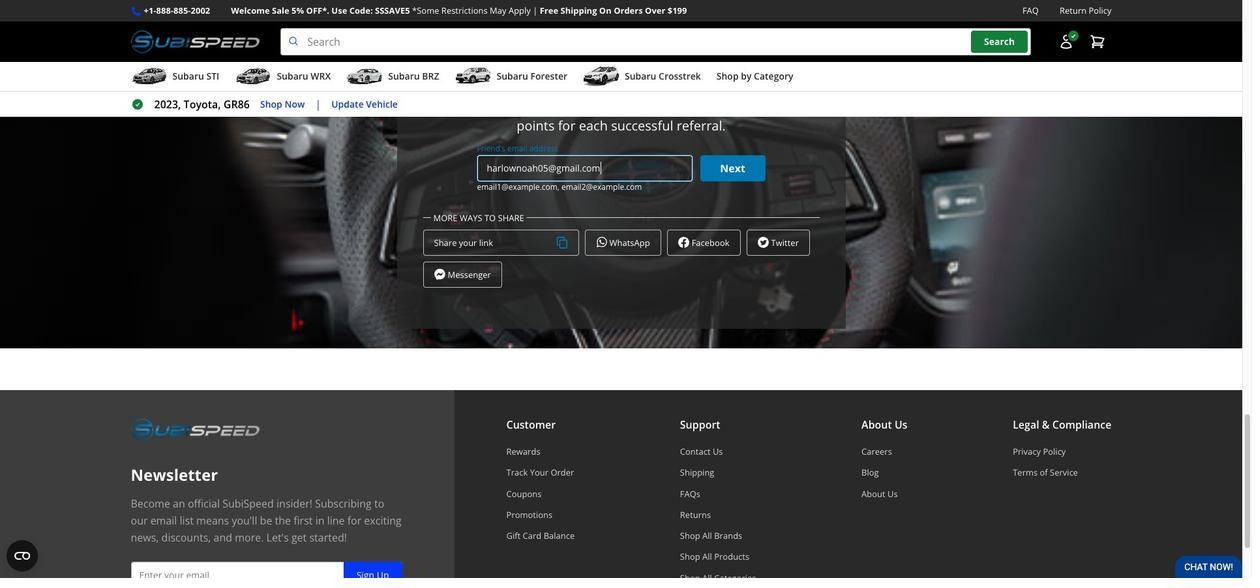 Task type: vqa. For each thing, say whether or not it's contained in the screenshot.
Subispeed logo to the bottom
yes



Task type: describe. For each thing, give the bounding box(es) containing it.
a subaru forester thumbnail image image
[[455, 67, 492, 86]]

referral link sharing options list
[[423, 230, 820, 288]]

friend's email address element
[[477, 143, 559, 154]]

1 subispeed logo image from the top
[[131, 28, 260, 56]]

open widget image
[[7, 540, 38, 572]]

2 subispeed logo image from the top
[[131, 417, 260, 444]]

a subaru sti thumbnail image image
[[131, 67, 167, 86]]



Task type: locate. For each thing, give the bounding box(es) containing it.
Enter your email text field
[[131, 562, 402, 578]]

button image
[[1059, 34, 1075, 50]]

subispeed logo image
[[131, 28, 260, 56], [131, 417, 260, 444]]

Friend's email address text field
[[477, 155, 693, 181]]

1 vertical spatial subispeed logo image
[[131, 417, 260, 444]]

a subaru wrx thumbnail image image
[[235, 67, 272, 86]]

0 vertical spatial subispeed logo image
[[131, 28, 260, 56]]

email form element
[[423, 143, 820, 192]]

search input field
[[281, 28, 1031, 56]]

a subaru crosstrek thumbnail image image
[[583, 67, 620, 86]]

a subaru brz thumbnail image image
[[347, 67, 383, 86]]

heading
[[423, 70, 820, 192], [423, 70, 820, 99]]



